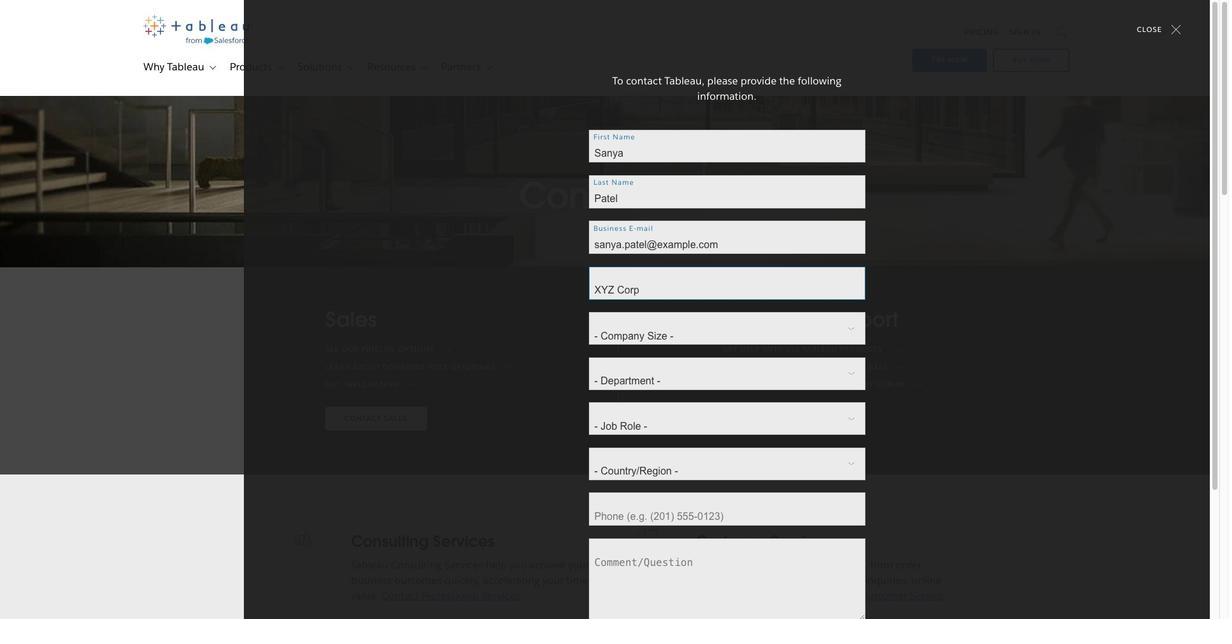 Task type: vqa. For each thing, say whether or not it's contained in the screenshot.
The Last Name text box
yes



Task type: describe. For each thing, give the bounding box(es) containing it.
Organization text field
[[589, 267, 865, 300]]

First Name text field
[[589, 130, 865, 163]]

Phone (e.g. (201) 555-0123) telephone field
[[589, 493, 865, 527]]

tableau, from salesforce image
[[143, 15, 252, 44]]

menu toggle image
[[206, 62, 218, 73]]

main element
[[114, 0, 1106, 96]]



Task type: locate. For each thing, give the bounding box(es) containing it.
navigation inside main element
[[887, 18, 1070, 75]]

Business E-mail email field
[[589, 221, 865, 254]]

navigation
[[887, 18, 1070, 75]]

Comment/Question text field
[[589, 539, 865, 620]]

Last Name text field
[[589, 175, 865, 209]]



